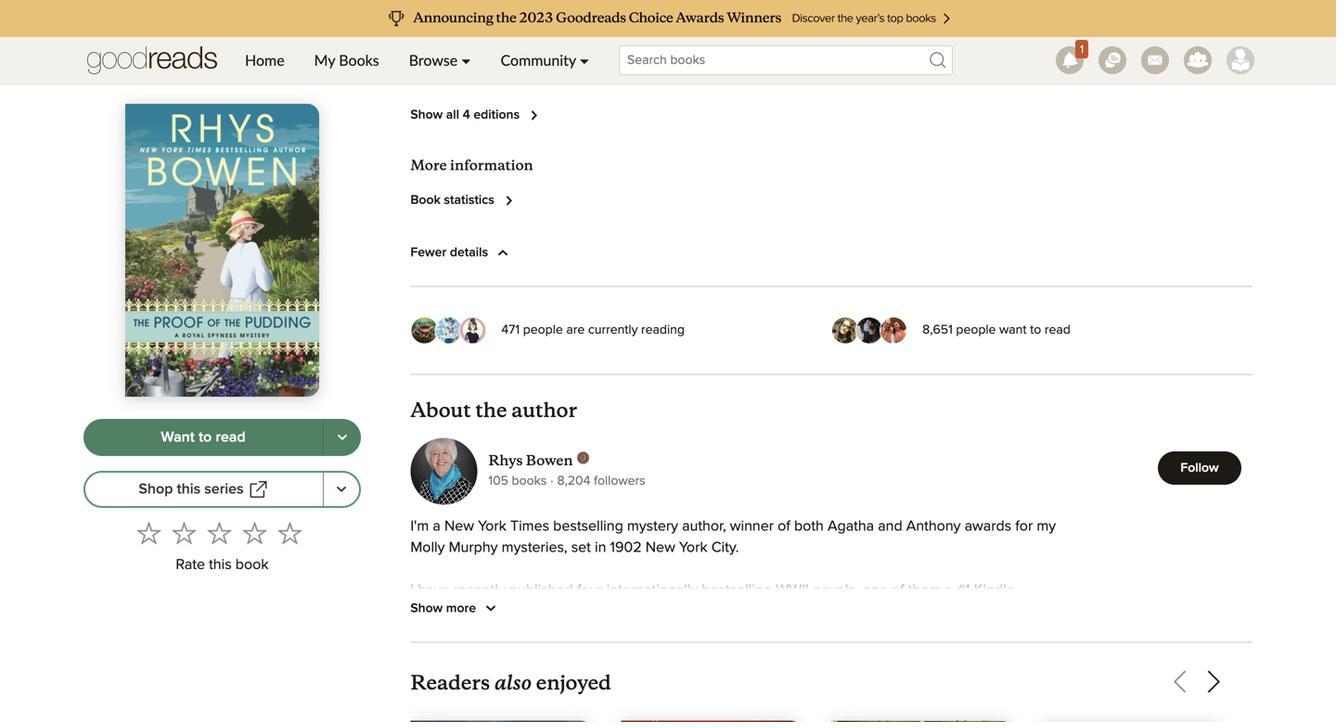 Task type: locate. For each thing, give the bounding box(es) containing it.
large
[[675, 24, 707, 37]]

and right agatha on the bottom of page
[[878, 520, 903, 534]]

bestselling up million
[[702, 584, 772, 598]]

the
[[657, 690, 685, 705]]

about
[[411, 398, 471, 423]]

new down mystery
[[646, 541, 675, 556]]

new
[[444, 520, 474, 534], [646, 541, 675, 556]]

1 horizontal spatial 2023
[[747, 41, 778, 54]]

show down have
[[411, 603, 443, 616]]

are down farleigh
[[906, 626, 927, 641]]

set
[[571, 541, 591, 556]]

community
[[501, 51, 576, 69]]

the down an at the bottom of page
[[638, 648, 659, 662]]

goodreads author image
[[577, 452, 590, 465]]

studios
[[794, 24, 837, 37]]

are left currently
[[566, 324, 585, 337]]

awards up the land
[[451, 626, 498, 641]]

also
[[495, 667, 532, 696]]

1 horizontal spatial kindle
[[974, 584, 1015, 598]]

1 vertical spatial to
[[199, 430, 212, 445]]

anthony
[[906, 520, 961, 534]]

shop
[[139, 482, 173, 497]]

about the author
[[411, 398, 577, 423]]

kindle inside i have recently published four internationally bestselling wwii novels, one of them a #1 kindle bestseller, and the tuscan child selling almost a million copies to date. in farleigh field won three major awards and was nominated for an edgar. my other stand-alone novels are the victory garden, about land girls in wwi and above the bay of angels, featuring a young woman who becomes chef for queen victoria. april 2021 will mark the publication of the venice sketchbook--another sweeping historical novel of love, loss and intrigue.
[[974, 584, 1015, 598]]

1 horizontal spatial new
[[646, 541, 675, 556]]

1 vertical spatial audible
[[747, 24, 791, 37]]

and
[[878, 520, 903, 534], [480, 605, 504, 620], [502, 626, 526, 641], [563, 648, 588, 662], [531, 712, 555, 723]]

1 horizontal spatial york
[[679, 541, 708, 556]]

chef
[[1024, 648, 1052, 662]]

of right 'one' at bottom
[[892, 584, 904, 598]]

kindle
[[411, 8, 446, 21], [974, 584, 1015, 598]]

audible left audio
[[747, 8, 791, 21]]

loss
[[501, 712, 527, 723]]

profile image for rhys bowen. image
[[411, 438, 477, 505]]

field
[[942, 605, 973, 620]]

publication
[[565, 690, 637, 705]]

berkley
[[411, 24, 454, 37]]

105 books
[[488, 475, 547, 488]]

0 horizontal spatial ▾
[[461, 51, 471, 69]]

novel
[[411, 712, 446, 723]]

1 show from the top
[[411, 109, 443, 122]]

winner
[[730, 520, 774, 534]]

for left an at the bottom of page
[[633, 626, 650, 641]]

book statistics link
[[411, 190, 520, 212]]

this inside 'element'
[[209, 558, 232, 573]]

awards right anthony
[[965, 520, 1012, 534]]

0 vertical spatial are
[[566, 324, 585, 337]]

1 vertical spatial york
[[679, 541, 708, 556]]

1 vertical spatial my
[[718, 626, 737, 641]]

1 horizontal spatial in
[[595, 541, 606, 556]]

1 button
[[1049, 37, 1091, 84]]

people left want
[[956, 324, 996, 337]]

land
[[452, 648, 480, 662]]

of left the the
[[641, 690, 653, 705]]

fewer
[[411, 246, 447, 259]]

show for show all 4 editions
[[411, 109, 443, 122]]

0 vertical spatial bestselling
[[553, 520, 623, 534]]

new up murphy
[[444, 520, 474, 534]]

three
[[1009, 605, 1043, 620]]

0 horizontal spatial for
[[411, 669, 428, 684]]

2 vertical spatial to
[[817, 605, 830, 620]]

print
[[579, 41, 605, 54]]

rate 2 out of 5 image
[[172, 521, 196, 546]]

kindle inside "kindle edition berkley 2023"
[[411, 8, 446, 21]]

1 horizontal spatial awards
[[965, 520, 1012, 534]]

in inside i'm a new york times bestselling mystery author, winner of both agatha and anthony awards for my molly murphy mysteries, set in 1902 new york city.
[[595, 541, 606, 556]]

1 vertical spatial in
[[514, 648, 526, 662]]

home image
[[87, 37, 217, 84]]

my up "angels,"
[[718, 626, 737, 641]]

bestselling
[[553, 520, 623, 534], [702, 584, 772, 598]]

of
[[778, 520, 791, 534], [892, 584, 904, 598], [691, 648, 704, 662], [641, 690, 653, 705], [450, 712, 463, 723]]

bestseller,
[[411, 605, 476, 620]]

1 horizontal spatial my
[[718, 626, 737, 641]]

1 2023 from the left
[[411, 41, 441, 54]]

almost
[[666, 605, 709, 620]]

the right about
[[476, 398, 507, 423]]

my
[[314, 51, 335, 69], [718, 626, 737, 641]]

this right shop
[[177, 482, 201, 497]]

1 vertical spatial kindle
[[974, 584, 1015, 598]]

0 vertical spatial for
[[1016, 520, 1033, 534]]

times
[[510, 520, 549, 534]]

for left the my at bottom
[[1016, 520, 1033, 534]]

people
[[523, 324, 563, 337], [956, 324, 996, 337]]

to right want
[[1030, 324, 1041, 337]]

in right girls
[[514, 648, 526, 662]]

to
[[1030, 324, 1041, 337], [199, 430, 212, 445], [817, 605, 830, 620]]

venice
[[688, 690, 739, 705]]

1 horizontal spatial bestselling
[[702, 584, 772, 598]]

read inside button
[[216, 430, 246, 445]]

was
[[530, 626, 556, 641]]

2 people from the left
[[956, 324, 996, 337]]

0 vertical spatial this
[[177, 482, 201, 497]]

awards inside i have recently published four internationally bestselling wwii novels, one of them a #1 kindle bestseller, and the tuscan child selling almost a million copies to date. in farleigh field won three major awards and was nominated for an edgar. my other stand-alone novels are the victory garden, about land girls in wwi and above the bay of angels, featuring a young woman who becomes chef for queen victoria. april 2021 will mark the publication of the venice sketchbook--another sweeping historical novel of love, loss and intrigue.
[[451, 626, 498, 641]]

won
[[977, 605, 1005, 620]]

my left books
[[314, 51, 335, 69]]

0 vertical spatial in
[[595, 541, 606, 556]]

0 vertical spatial new
[[444, 520, 474, 534]]

read right want
[[1045, 324, 1071, 337]]

4
[[463, 109, 470, 122]]

mark
[[504, 690, 537, 705]]

0 horizontal spatial new
[[444, 520, 474, 534]]

a right i'm
[[433, 520, 441, 534]]

show left all
[[411, 109, 443, 122]]

information
[[450, 157, 533, 174]]

0 vertical spatial york
[[478, 520, 507, 534]]

home link
[[230, 37, 299, 84]]

want to read button
[[84, 419, 324, 456]]

of down 2021
[[450, 712, 463, 723]]

kindle up berkley
[[411, 8, 446, 21]]

1 horizontal spatial this
[[209, 558, 232, 573]]

1 horizontal spatial people
[[956, 324, 996, 337]]

1 vertical spatial this
[[209, 558, 232, 573]]

bay
[[663, 648, 687, 662]]

0 horizontal spatial this
[[177, 482, 201, 497]]

0 vertical spatial read
[[1045, 324, 1071, 337]]

million
[[724, 605, 766, 620]]

of down edgar.
[[691, 648, 704, 662]]

books
[[339, 51, 379, 69]]

and right loss at the left of page
[[531, 712, 555, 723]]

1 ▾ from the left
[[461, 51, 471, 69]]

bestselling up set
[[553, 520, 623, 534]]

editions
[[474, 109, 520, 122]]

0 horizontal spatial read
[[216, 430, 246, 445]]

will
[[480, 690, 501, 705]]

shop this series link
[[84, 471, 324, 508]]

in right set
[[595, 541, 606, 556]]

0 horizontal spatial bestselling
[[553, 520, 623, 534]]

thorndike
[[579, 24, 637, 37]]

the down 'published'
[[508, 605, 529, 620]]

for inside i'm a new york times bestselling mystery author, winner of both agatha and anthony awards for my molly murphy mysteries, set in 1902 new york city.
[[1016, 520, 1033, 534]]

for up april at bottom
[[411, 669, 428, 684]]

1 vertical spatial are
[[906, 626, 927, 641]]

to down novels, at right
[[817, 605, 830, 620]]

to right want on the left
[[199, 430, 212, 445]]

1 vertical spatial read
[[216, 430, 246, 445]]

rate this book element
[[84, 516, 361, 580]]

1 horizontal spatial ▾
[[580, 51, 589, 69]]

a down alone
[[821, 648, 829, 662]]

1 vertical spatial bestselling
[[702, 584, 772, 598]]

murphy
[[449, 541, 498, 556]]

york up murphy
[[478, 520, 507, 534]]

▾ for browse ▾
[[461, 51, 471, 69]]

8,651 people want to read
[[923, 324, 1071, 337]]

0 horizontal spatial awards
[[451, 626, 498, 641]]

▾ right browse
[[461, 51, 471, 69]]

farleigh
[[885, 605, 938, 620]]

0 vertical spatial to
[[1030, 324, 1041, 337]]

sweeping
[[901, 690, 964, 705]]

1 horizontal spatial are
[[906, 626, 927, 641]]

want to read
[[161, 430, 246, 445]]

▾ for community ▾
[[580, 51, 589, 69]]

one
[[863, 584, 888, 598]]

kindle up won
[[974, 584, 1015, 598]]

audible up search by book title or isbn 'text box'
[[747, 24, 791, 37]]

this right rate
[[209, 558, 232, 573]]

have
[[418, 584, 450, 598]]

2 audible from the top
[[747, 24, 791, 37]]

0 vertical spatial audible
[[747, 8, 791, 21]]

1 horizontal spatial read
[[1045, 324, 1071, 337]]

0 horizontal spatial kindle
[[411, 8, 446, 21]]

0 vertical spatial my
[[314, 51, 335, 69]]

2 ▾ from the left
[[580, 51, 589, 69]]

people for 471
[[523, 324, 563, 337]]

0 horizontal spatial in
[[514, 648, 526, 662]]

kindle edition berkley 2023
[[411, 8, 489, 54]]

becomes
[[960, 648, 1020, 662]]

0 horizontal spatial people
[[523, 324, 563, 337]]

internationally
[[607, 584, 698, 598]]

1 people from the left
[[523, 324, 563, 337]]

are
[[566, 324, 585, 337], [906, 626, 927, 641]]

2 horizontal spatial to
[[1030, 324, 1041, 337]]

rhys
[[488, 452, 523, 470]]

2 show from the top
[[411, 603, 443, 616]]

0 vertical spatial awards
[[965, 520, 1012, 534]]

of left both
[[778, 520, 791, 534]]

1 vertical spatial show
[[411, 603, 443, 616]]

0 horizontal spatial to
[[199, 430, 212, 445]]

my inside i have recently published four internationally bestselling wwii novels, one of them a #1 kindle bestseller, and the tuscan child selling almost a million copies to date. in farleigh field won three major awards and was nominated for an edgar. my other stand-alone novels are the victory garden, about land girls in wwi and above the bay of angels, featuring a young woman who becomes chef for queen victoria. april 2021 will mark the publication of the venice sketchbook--another sweeping historical novel of love, loss and intrigue.
[[718, 626, 737, 641]]

1 vertical spatial for
[[633, 626, 650, 641]]

recently
[[453, 584, 506, 598]]

1 audible from the top
[[747, 8, 791, 21]]

2023
[[411, 41, 441, 54], [747, 41, 778, 54]]

1 vertical spatial new
[[646, 541, 675, 556]]

people right the 471
[[523, 324, 563, 337]]

library binding thorndike press large print
[[579, 8, 707, 54]]

2 horizontal spatial for
[[1016, 520, 1033, 534]]

show inside 'button'
[[411, 603, 443, 616]]

0 horizontal spatial are
[[566, 324, 585, 337]]

mystery
[[627, 520, 678, 534]]

bestselling inside i have recently published four internationally bestselling wwii novels, one of them a #1 kindle bestseller, and the tuscan child selling almost a million copies to date. in farleigh field won three major awards and was nominated for an edgar. my other stand-alone novels are the victory garden, about land girls in wwi and above the bay of angels, featuring a young woman who becomes chef for queen victoria. april 2021 will mark the publication of the venice sketchbook--another sweeping historical novel of love, loss and intrigue.
[[702, 584, 772, 598]]

book
[[236, 558, 269, 573]]

1 horizontal spatial to
[[817, 605, 830, 620]]

this inside 'link'
[[177, 482, 201, 497]]

published
[[509, 584, 573, 598]]

2021
[[444, 690, 476, 705]]

angels,
[[707, 648, 756, 662]]

▾ down thorndike at the left top
[[580, 51, 589, 69]]

1 vertical spatial awards
[[451, 626, 498, 641]]

press
[[640, 24, 671, 37]]

read up the series
[[216, 430, 246, 445]]

readers
[[411, 671, 490, 696]]

0 vertical spatial kindle
[[411, 8, 446, 21]]

and down nominated
[[563, 648, 588, 662]]

0 horizontal spatial 2023
[[411, 41, 441, 54]]

2 2023 from the left
[[747, 41, 778, 54]]

471
[[501, 324, 520, 337]]

rhys bowen link
[[488, 452, 646, 470]]

None search field
[[604, 45, 968, 75]]

0 vertical spatial show
[[411, 109, 443, 122]]

profile image for bob builder. image
[[1227, 46, 1255, 74]]

more
[[411, 157, 447, 174]]

york down author, at the right of the page
[[679, 541, 708, 556]]



Task type: vqa. For each thing, say whether or not it's contained in the screenshot.
2023
yes



Task type: describe. For each thing, give the bounding box(es) containing it.
show more button
[[411, 598, 502, 620]]

and up girls
[[502, 626, 526, 641]]

author
[[511, 398, 577, 423]]

the right mark
[[541, 690, 561, 705]]

city.
[[712, 541, 739, 556]]

woman
[[878, 648, 925, 662]]

april
[[411, 690, 440, 705]]

library
[[579, 8, 618, 21]]

who
[[929, 648, 956, 662]]

above
[[592, 648, 634, 662]]

this for shop
[[177, 482, 201, 497]]

rate
[[176, 558, 205, 573]]

stand-
[[779, 626, 820, 641]]

featuring
[[760, 648, 818, 662]]

wwii
[[776, 584, 809, 598]]

want
[[1000, 324, 1027, 337]]

rating 0 out of 5 group
[[131, 516, 308, 551]]

victoria.
[[480, 669, 533, 684]]

follow
[[1181, 462, 1219, 475]]

historical
[[968, 690, 1026, 705]]

nominated
[[559, 626, 629, 641]]

novels,
[[813, 584, 859, 598]]

to inside i have recently published four internationally bestselling wwii novels, one of them a #1 kindle bestseller, and the tuscan child selling almost a million copies to date. in farleigh field won three major awards and was nominated for an edgar. my other stand-alone novels are the victory garden, about land girls in wwi and above the bay of angels, featuring a young woman who becomes chef for queen victoria. april 2021 will mark the publication of the venice sketchbook--another sweeping historical novel of love, loss and intrigue.
[[817, 605, 830, 620]]

-
[[843, 690, 847, 705]]

i'm
[[411, 520, 429, 534]]

0 horizontal spatial york
[[478, 520, 507, 534]]

8,204
[[557, 475, 591, 488]]

followers
[[594, 475, 646, 488]]

bestselling inside i'm a new york times bestselling mystery author, winner of both agatha and anthony awards for my molly murphy mysteries, set in 1902 new york city.
[[553, 520, 623, 534]]

rate 1 out of 5 image
[[137, 521, 161, 546]]

rate 4 out of 5 image
[[243, 521, 267, 546]]

471 people are currently reading
[[501, 324, 685, 337]]

audio
[[794, 8, 828, 21]]

reading
[[641, 324, 685, 337]]

sketchbook-
[[743, 690, 843, 705]]

my books
[[314, 51, 379, 69]]

2 vertical spatial for
[[411, 669, 428, 684]]

show all 4 editions link
[[411, 104, 546, 126]]

both
[[794, 520, 824, 534]]

enjoyed
[[536, 671, 611, 696]]

audible audio audible studios 2023
[[747, 8, 837, 54]]

intrigue.
[[559, 712, 611, 723]]

Search by book title or ISBN text field
[[619, 45, 953, 75]]

date.
[[833, 605, 866, 620]]

follow button
[[1158, 452, 1242, 485]]

book
[[411, 194, 441, 207]]

i'm a new york times bestselling mystery author, winner of both agatha and anthony awards for my molly murphy mysteries, set in 1902 new york city.
[[411, 520, 1056, 556]]

2023 inside 'audible audio audible studios 2023'
[[747, 41, 778, 54]]

child
[[582, 605, 616, 620]]

rate 3 out of 5 image
[[207, 521, 232, 546]]

show all 4 editions
[[411, 109, 520, 122]]

shop this series
[[139, 482, 244, 497]]

edition
[[449, 8, 489, 21]]

8,204 followers
[[557, 475, 646, 488]]

fewer details button
[[411, 242, 514, 264]]

awards inside i'm a new york times bestselling mystery author, winner of both agatha and anthony awards for my molly murphy mysteries, set in 1902 new york city.
[[965, 520, 1012, 534]]

0 horizontal spatial my
[[314, 51, 335, 69]]

another
[[847, 690, 897, 705]]

the
[[931, 626, 956, 641]]

are inside i have recently published four internationally bestselling wwii novels, one of them a #1 kindle bestseller, and the tuscan child selling almost a million copies to date. in farleigh field won three major awards and was nominated for an edgar. my other stand-alone novels are the victory garden, about land girls in wwi and above the bay of angels, featuring a young woman who becomes chef for queen victoria. april 2021 will mark the publication of the venice sketchbook--another sweeping historical novel of love, loss and intrigue.
[[906, 626, 927, 641]]

bowen
[[526, 452, 573, 470]]

all
[[446, 109, 459, 122]]

show for show more
[[411, 603, 443, 616]]

8,651
[[923, 324, 953, 337]]

four
[[577, 584, 603, 598]]

browse ▾ link
[[394, 37, 486, 84]]

binding
[[621, 8, 664, 21]]

people for 8,651
[[956, 324, 996, 337]]

fewer details
[[411, 246, 488, 259]]

an
[[654, 626, 670, 641]]

other
[[741, 626, 776, 641]]

statistics
[[444, 194, 495, 207]]

a left million
[[712, 605, 720, 620]]

this for rate
[[209, 558, 232, 573]]

queen
[[432, 669, 476, 684]]

rate 5 out of 5 image
[[278, 521, 302, 546]]

garden,
[[1009, 626, 1061, 641]]

show more
[[411, 603, 476, 616]]

and inside i'm a new york times bestselling mystery author, winner of both agatha and anthony awards for my molly murphy mysteries, set in 1902 new york city.
[[878, 520, 903, 534]]

book statistics
[[411, 194, 495, 207]]

tuscan
[[533, 605, 579, 620]]

in
[[870, 605, 881, 620]]

105
[[488, 475, 508, 488]]

wwi
[[530, 648, 559, 662]]

alone
[[820, 626, 856, 641]]

community ▾ link
[[486, 37, 604, 84]]

to inside button
[[199, 430, 212, 445]]

author,
[[682, 520, 726, 534]]

1 horizontal spatial for
[[633, 626, 650, 641]]

1902
[[610, 541, 642, 556]]

my
[[1037, 520, 1056, 534]]

in inside i have recently published four internationally bestselling wwii novels, one of them a #1 kindle bestseller, and the tuscan child selling almost a million copies to date. in farleigh field won three major awards and was nominated for an edgar. my other stand-alone novels are the victory garden, about land girls in wwi and above the bay of angels, featuring a young woman who becomes chef for queen victoria. april 2021 will mark the publication of the venice sketchbook--another sweeping historical novel of love, loss and intrigue.
[[514, 648, 526, 662]]

2023 inside "kindle edition berkley 2023"
[[411, 41, 441, 54]]

of inside i'm a new york times bestselling mystery author, winner of both agatha and anthony awards for my molly murphy mysteries, set in 1902 new york city.
[[778, 520, 791, 534]]

series
[[204, 482, 244, 497]]

and down recently in the left of the page
[[480, 605, 504, 620]]

a inside i'm a new york times bestselling mystery author, winner of both agatha and anthony awards for my molly murphy mysteries, set in 1902 new york city.
[[433, 520, 441, 534]]

selling
[[620, 605, 662, 620]]

a left #1
[[945, 584, 953, 598]]

readers also enjoyed
[[411, 667, 611, 696]]

them
[[908, 584, 941, 598]]

details
[[450, 246, 488, 259]]

home
[[245, 51, 285, 69]]



